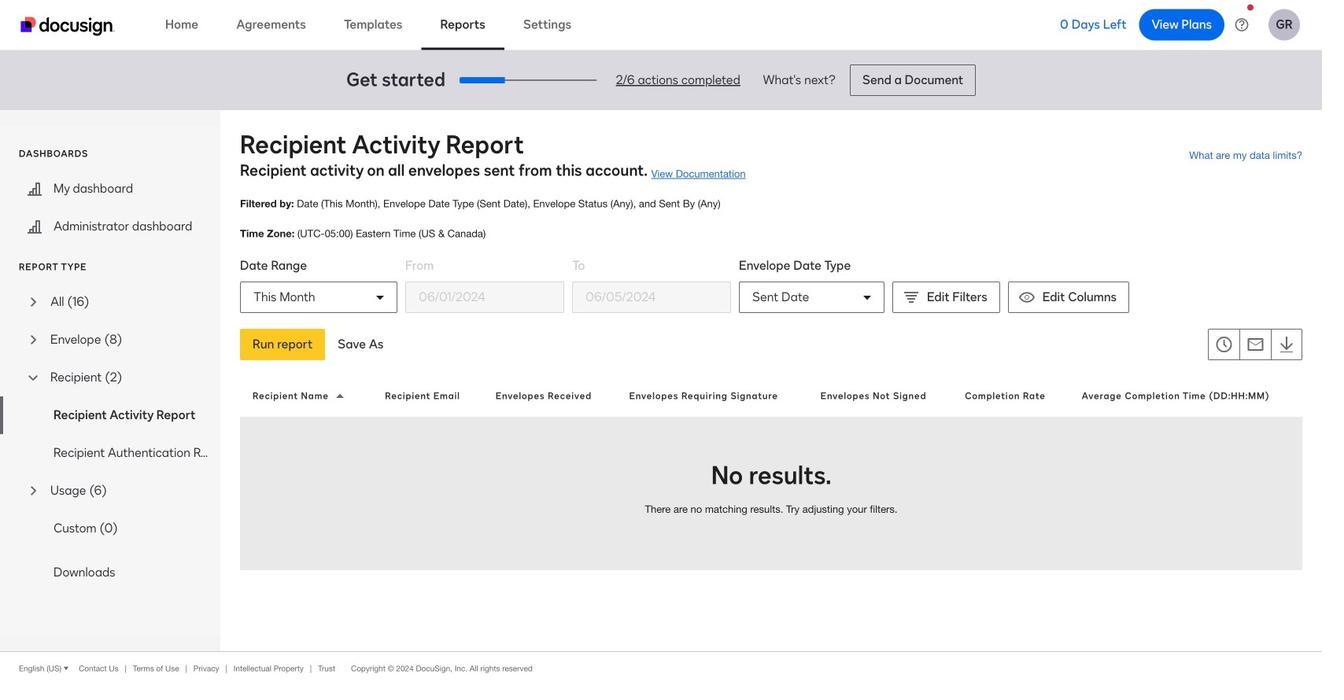 Task type: describe. For each thing, give the bounding box(es) containing it.
MM/DD/YYYY text field
[[406, 283, 564, 313]]

secondary report detail actions group
[[1208, 329, 1303, 361]]

MM/DD/YYYY text field
[[573, 283, 731, 313]]

dashboards element
[[0, 170, 220, 246]]

docusign esignature image
[[20, 17, 115, 36]]

primary report detail actions group
[[240, 329, 396, 361]]



Task type: locate. For each thing, give the bounding box(es) containing it.
more info region
[[0, 652, 1323, 686]]

report type element
[[0, 283, 220, 548]]



Task type: vqa. For each thing, say whether or not it's contained in the screenshot.
DASHBOARDS Element
yes



